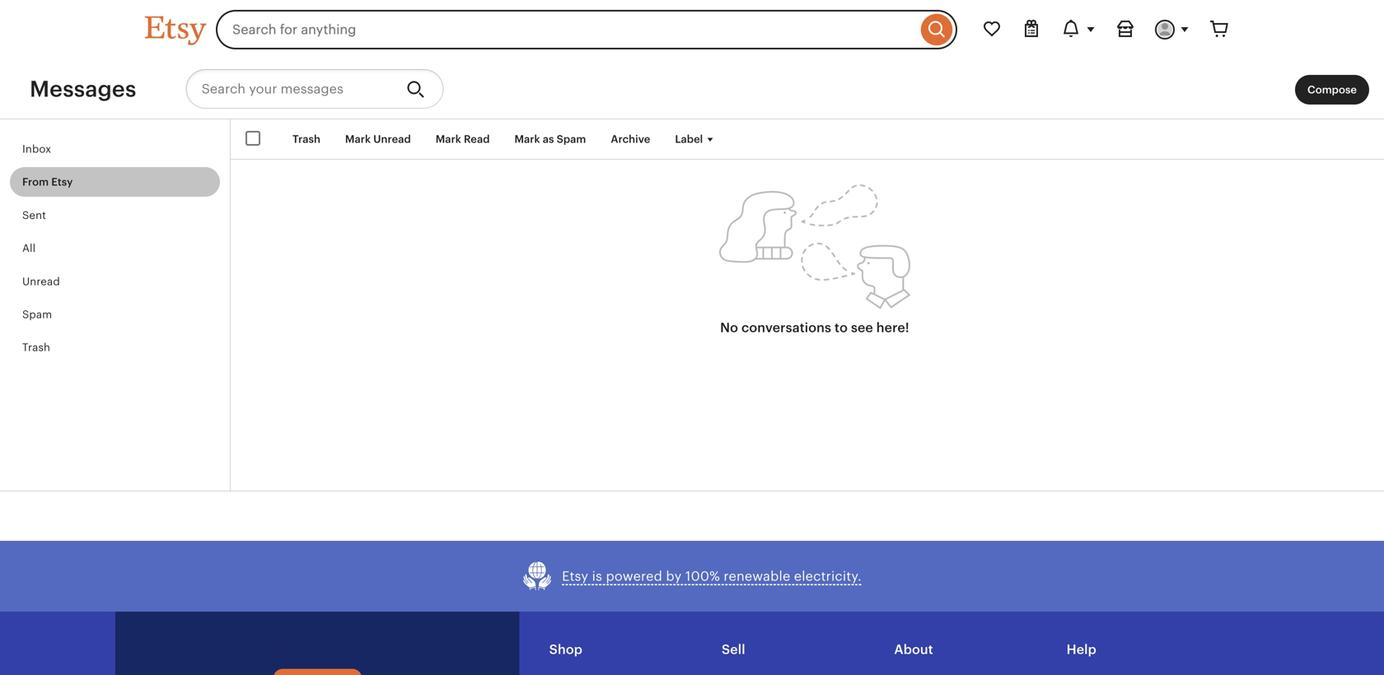 Task type: vqa. For each thing, say whether or not it's contained in the screenshot.
Etsy to the top
yes



Task type: describe. For each thing, give the bounding box(es) containing it.
etsy is powered by 100% renewable electricity.
[[562, 569, 862, 584]]

mark as spam
[[515, 133, 586, 145]]

messages
[[30, 76, 136, 102]]

no
[[721, 321, 739, 336]]

sent
[[22, 209, 46, 222]]

shop
[[550, 643, 583, 658]]

sell
[[722, 643, 746, 658]]

Search for anything text field
[[216, 10, 917, 49]]

electricity.
[[794, 569, 862, 584]]

no conversations to see here!
[[721, 321, 910, 336]]

archive
[[611, 133, 651, 145]]

trash link
[[10, 333, 220, 363]]

trash inside button
[[293, 133, 321, 145]]

as
[[543, 133, 554, 145]]

all link
[[10, 234, 220, 264]]

compose button
[[1296, 75, 1370, 105]]

inbox link
[[10, 134, 220, 164]]

1 vertical spatial spam
[[22, 309, 52, 321]]

page 1 image
[[720, 185, 911, 310]]

inbox
[[22, 143, 51, 155]]

mark unread
[[345, 133, 411, 145]]

mark read button
[[423, 124, 502, 154]]

etsy inside from etsy link
[[51, 176, 73, 188]]

Search your messages text field
[[186, 69, 394, 109]]

see
[[851, 321, 874, 336]]

is
[[592, 569, 603, 584]]

mark for mark unread
[[345, 133, 371, 145]]

here!
[[877, 321, 910, 336]]



Task type: locate. For each thing, give the bounding box(es) containing it.
renewable
[[724, 569, 791, 584]]

0 horizontal spatial trash
[[22, 342, 50, 354]]

etsy inside etsy is powered by 100% renewable electricity. button
[[562, 569, 589, 584]]

100%
[[686, 569, 720, 584]]

1 horizontal spatial spam
[[557, 133, 586, 145]]

unread
[[374, 133, 411, 145], [22, 276, 60, 288]]

etsy is powered by 100% renewable electricity. button
[[523, 561, 862, 593]]

from
[[22, 176, 49, 188]]

1 mark from the left
[[345, 133, 371, 145]]

0 vertical spatial spam
[[557, 133, 586, 145]]

0 vertical spatial unread
[[374, 133, 411, 145]]

all
[[22, 242, 36, 255]]

spam inside button
[[557, 133, 586, 145]]

mark inside button
[[345, 133, 371, 145]]

sent link
[[10, 201, 220, 230]]

by
[[666, 569, 682, 584]]

1 horizontal spatial unread
[[374, 133, 411, 145]]

mark for mark as spam
[[515, 133, 540, 145]]

mark left read
[[436, 133, 461, 145]]

0 vertical spatial etsy
[[51, 176, 73, 188]]

unread inside mark unread button
[[374, 133, 411, 145]]

mark read
[[436, 133, 490, 145]]

from etsy link
[[10, 167, 220, 197]]

unread inside unread link
[[22, 276, 60, 288]]

1 vertical spatial unread
[[22, 276, 60, 288]]

spam right as
[[557, 133, 586, 145]]

help
[[1067, 643, 1097, 658]]

mark for mark read
[[436, 133, 461, 145]]

spam
[[557, 133, 586, 145], [22, 309, 52, 321]]

3 mark from the left
[[515, 133, 540, 145]]

to
[[835, 321, 848, 336]]

banner
[[115, 0, 1269, 59]]

mark unread button
[[333, 124, 423, 154]]

0 vertical spatial trash
[[293, 133, 321, 145]]

from etsy
[[22, 176, 73, 188]]

powered
[[606, 569, 663, 584]]

archive button
[[599, 124, 663, 154]]

trash
[[293, 133, 321, 145], [22, 342, 50, 354]]

read
[[464, 133, 490, 145]]

compose
[[1308, 84, 1358, 96]]

unread down all
[[22, 276, 60, 288]]

trash button
[[280, 124, 333, 154]]

label
[[675, 133, 703, 145]]

1 vertical spatial etsy
[[562, 569, 589, 584]]

2 mark from the left
[[436, 133, 461, 145]]

unread link
[[10, 267, 220, 297]]

about
[[895, 643, 934, 658]]

label button
[[663, 124, 730, 154]]

mark
[[345, 133, 371, 145], [436, 133, 461, 145], [515, 133, 540, 145]]

etsy
[[51, 176, 73, 188], [562, 569, 589, 584]]

spam down all
[[22, 309, 52, 321]]

0 horizontal spatial unread
[[22, 276, 60, 288]]

unread left mark read
[[374, 133, 411, 145]]

1 horizontal spatial trash
[[293, 133, 321, 145]]

0 horizontal spatial spam
[[22, 309, 52, 321]]

mark as spam button
[[502, 124, 599, 154]]

mark right trash button
[[345, 133, 371, 145]]

1 vertical spatial trash
[[22, 342, 50, 354]]

conversations
[[742, 321, 832, 336]]

0 horizontal spatial etsy
[[51, 176, 73, 188]]

2 horizontal spatial mark
[[515, 133, 540, 145]]

mark left as
[[515, 133, 540, 145]]

None search field
[[216, 10, 958, 49]]

1 horizontal spatial etsy
[[562, 569, 589, 584]]

spam link
[[10, 300, 220, 330]]

etsy right from
[[51, 176, 73, 188]]

1 horizontal spatial mark
[[436, 133, 461, 145]]

etsy left is
[[562, 569, 589, 584]]

0 horizontal spatial mark
[[345, 133, 371, 145]]



